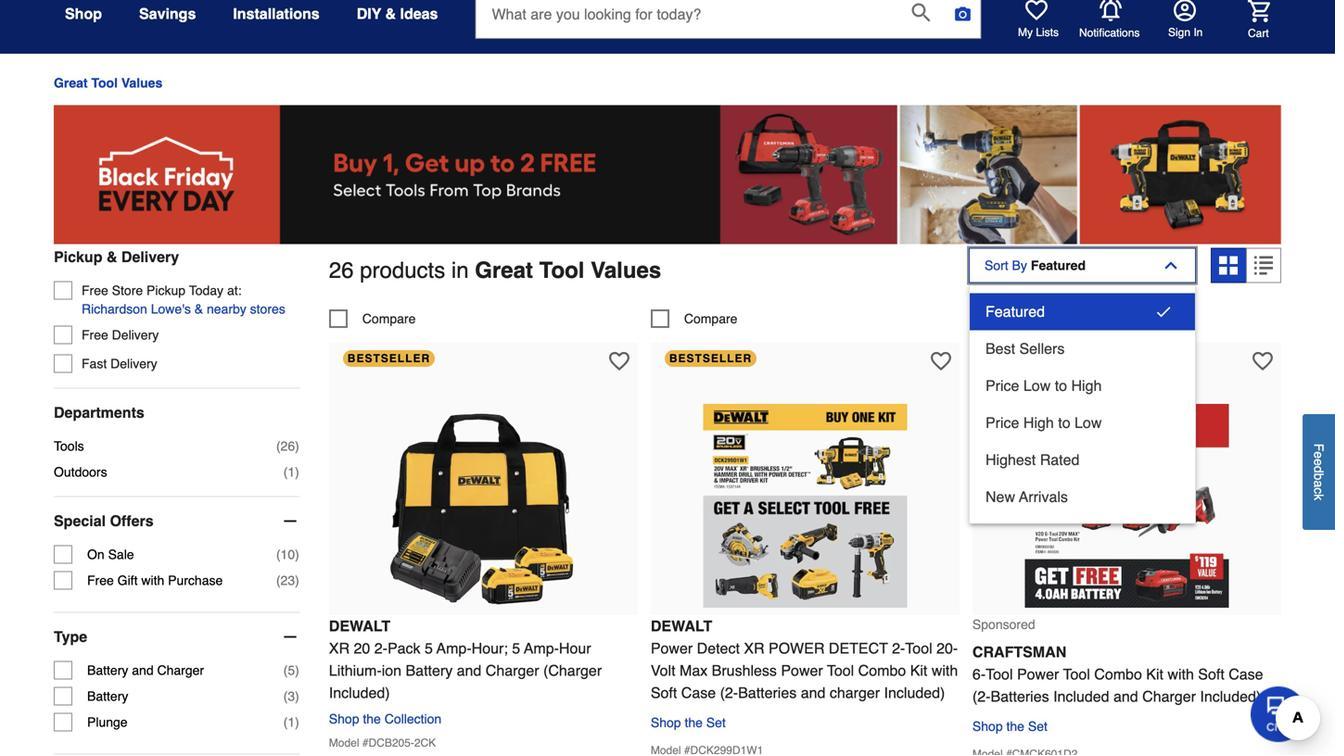 Task type: vqa. For each thing, say whether or not it's contained in the screenshot.


Task type: locate. For each thing, give the bounding box(es) containing it.
1 horizontal spatial xr
[[744, 640, 765, 657]]

advertisement region
[[54, 105, 1281, 248]]

fast
[[82, 356, 107, 371]]

shop the set link down max
[[651, 712, 726, 734]]

( for battery
[[283, 689, 288, 704]]

2 vertical spatial &
[[194, 302, 203, 316]]

low
[[1024, 377, 1051, 394], [1075, 414, 1102, 431]]

craftsman
[[973, 644, 1067, 661]]

free up richardson
[[82, 283, 108, 298]]

to up rated
[[1058, 414, 1071, 431]]

) up the 23
[[295, 547, 299, 562]]

2 2- from the left
[[892, 640, 905, 657]]

compare
[[362, 312, 416, 326], [684, 312, 738, 326], [1006, 312, 1059, 326]]

dewalt up 20 at the bottom of the page
[[329, 618, 391, 635]]

shop up great tool values
[[65, 5, 102, 22]]

low down sellers
[[1024, 377, 1051, 394]]

amp-
[[437, 640, 472, 657], [524, 640, 559, 657]]

power
[[769, 640, 825, 657]]

0 horizontal spatial 26
[[281, 439, 295, 454]]

2 compare from the left
[[684, 312, 738, 326]]

ideas
[[400, 5, 438, 22]]

2 horizontal spatial with
[[1168, 666, 1194, 683]]

( 1 ) down ( 26 )
[[283, 465, 299, 480]]

heart outline image
[[609, 352, 629, 372], [931, 352, 951, 372]]

and inside dewalt power detect xr power detect 2-tool 20- volt max brushless power tool combo kit with soft case (2-batteries and charger included)
[[801, 685, 826, 702]]

k
[[1312, 494, 1326, 501]]

0 vertical spatial &
[[385, 5, 396, 22]]

0 vertical spatial to
[[1055, 377, 1067, 394]]

0 horizontal spatial set
[[706, 716, 726, 731]]

batteries down 'brushless'
[[738, 685, 797, 702]]

1 compare from the left
[[362, 312, 416, 326]]

0 horizontal spatial dewalt
[[329, 618, 391, 635]]

& for diy
[[385, 5, 396, 22]]

1 horizontal spatial combo
[[1094, 666, 1142, 683]]

1 down ( 26 )
[[288, 465, 295, 480]]

bestseller for second heart outline image from left
[[669, 352, 752, 365]]

high down price low to high on the right of the page
[[1024, 414, 1054, 431]]

1 ( 1 ) from the top
[[283, 465, 299, 480]]

None search field
[[475, 0, 981, 56]]

1 horizontal spatial soft
[[1198, 666, 1225, 683]]

( 1 )
[[283, 465, 299, 480], [283, 715, 299, 730]]

price low to high button
[[970, 367, 1195, 405]]

0 horizontal spatial power
[[651, 640, 693, 657]]

0 horizontal spatial included)
[[329, 685, 390, 702]]

departments element
[[54, 404, 299, 422]]

to inside button
[[1055, 377, 1067, 394]]

1 vertical spatial soft
[[651, 685, 677, 702]]

1 horizontal spatial 2-
[[892, 640, 905, 657]]

compare for 5013107409 element
[[1006, 312, 1059, 326]]

diy & ideas
[[357, 5, 438, 22]]

3
[[288, 689, 295, 704]]

1 horizontal spatial great
[[475, 258, 533, 283]]

shop the set down max
[[651, 716, 726, 731]]

dewalt inside dewalt xr 20 2-pack 5 amp-hour; 5 amp-hour lithium-ion battery and charger (charger included)
[[329, 618, 391, 635]]

bestseller down 1002097720 element
[[669, 352, 752, 365]]

0 vertical spatial case
[[1229, 666, 1263, 683]]

1 horizontal spatial (2-
[[973, 689, 991, 706]]

1 vertical spatial delivery
[[112, 328, 159, 342]]

0 horizontal spatial soft
[[651, 685, 677, 702]]

0 horizontal spatial batteries
[[738, 685, 797, 702]]

26 products in great tool values
[[329, 258, 661, 283]]

) for tools
[[295, 439, 299, 454]]

c
[[1312, 488, 1326, 494]]

minus image
[[281, 628, 299, 647]]

(2- down 'brushless'
[[720, 685, 738, 702]]

1 vertical spatial price
[[986, 414, 1019, 431]]

1 ) from the top
[[295, 439, 299, 454]]

sale
[[108, 547, 134, 562]]

2- inside dewalt power detect xr power detect 2-tool 20- volt max brushless power tool combo kit with soft case (2-batteries and charger included)
[[892, 640, 905, 657]]

the down craftsman
[[1006, 720, 1025, 734]]

1 vertical spatial high
[[1024, 414, 1054, 431]]

amp- right 'pack'
[[437, 640, 472, 657]]

1 1 from the top
[[288, 465, 295, 480]]

d
[[1312, 466, 1326, 473]]

battery inside dewalt xr 20 2-pack 5 amp-hour; 5 amp-hour lithium-ion battery and charger (charger included)
[[406, 663, 453, 680]]

combo up included on the right bottom of the page
[[1094, 666, 1142, 683]]

1 horizontal spatial high
[[1071, 377, 1102, 394]]

) down the 3
[[295, 715, 299, 730]]

charger right included on the right bottom of the page
[[1142, 689, 1196, 706]]

set down max
[[706, 716, 726, 731]]

dewalt
[[329, 618, 391, 635], [651, 618, 712, 635]]

case up chat invite button image
[[1229, 666, 1263, 683]]

1 vertical spatial values
[[591, 258, 661, 283]]

0 vertical spatial 1
[[288, 465, 295, 480]]

delivery down free delivery
[[110, 356, 157, 371]]

free gift with purchase
[[87, 573, 223, 588]]

1 horizontal spatial the
[[685, 716, 703, 731]]

sellers
[[1019, 340, 1065, 357]]

the up '#' on the left bottom of the page
[[363, 712, 381, 727]]

0 horizontal spatial bestseller
[[348, 352, 430, 365]]

the for soft
[[685, 716, 703, 731]]

battery down type
[[87, 663, 128, 678]]

) up the 3
[[295, 663, 299, 678]]

6 ) from the top
[[295, 689, 299, 704]]

batteries inside dewalt power detect xr power detect 2-tool 20- volt max brushless power tool combo kit with soft case (2-batteries and charger included)
[[738, 685, 797, 702]]

1 dewalt from the left
[[329, 618, 391, 635]]

shop up model at the left bottom
[[329, 712, 359, 727]]

charger inside dewalt xr 20 2-pack 5 amp-hour; 5 amp-hour lithium-ion battery and charger (charger included)
[[486, 663, 539, 680]]

( for on sale
[[276, 547, 281, 562]]

pickup
[[54, 248, 102, 265], [147, 283, 185, 298]]

1 horizontal spatial values
[[591, 258, 661, 283]]

price for price low to high
[[986, 377, 1019, 394]]

0 horizontal spatial &
[[107, 248, 117, 265]]

1 horizontal spatial 26
[[329, 258, 354, 283]]

set
[[706, 716, 726, 731], [1028, 720, 1048, 734]]

2 horizontal spatial power
[[1017, 666, 1059, 683]]

xr left 20 at the bottom of the page
[[329, 640, 350, 657]]

shop the set link down 6-
[[973, 716, 1048, 738]]

batteries down craftsman
[[991, 689, 1049, 706]]

low down the price low to high button
[[1075, 414, 1102, 431]]

) down ( 5 ) in the bottom left of the page
[[295, 689, 299, 704]]

2- right 20 at the bottom of the page
[[374, 640, 388, 657]]

0 vertical spatial great
[[54, 75, 88, 90]]

1 vertical spatial &
[[107, 248, 117, 265]]

0 horizontal spatial high
[[1024, 414, 1054, 431]]

free delivery
[[82, 328, 159, 342]]

with
[[141, 573, 164, 588], [932, 663, 958, 680], [1168, 666, 1194, 683]]

2 horizontal spatial included)
[[1200, 689, 1261, 706]]

free for free store pickup today at:
[[82, 283, 108, 298]]

shop button
[[65, 0, 102, 31]]

1 horizontal spatial heart outline image
[[931, 352, 951, 372]]

diy & ideas button
[[357, 0, 438, 31]]

2- inside dewalt xr 20 2-pack 5 amp-hour; 5 amp-hour lithium-ion battery and charger (charger included)
[[374, 640, 388, 657]]

0 horizontal spatial 2-
[[374, 640, 388, 657]]

) up minus icon
[[295, 439, 299, 454]]

b
[[1312, 473, 1326, 480]]

1 vertical spatial free
[[82, 328, 108, 342]]

in
[[1194, 26, 1203, 39]]

) down 10
[[295, 573, 299, 588]]

0 vertical spatial high
[[1071, 377, 1102, 394]]

5 ) from the top
[[295, 663, 299, 678]]

1 horizontal spatial power
[[781, 663, 823, 680]]

0 vertical spatial pickup
[[54, 248, 102, 265]]

1 bestseller from the left
[[348, 352, 430, 365]]

7 ) from the top
[[295, 715, 299, 730]]

5 right 'pack'
[[425, 640, 433, 657]]

to up price high to low at the right of page
[[1055, 377, 1067, 394]]

lowe's home improvement lists image
[[1025, 0, 1048, 21]]

1 horizontal spatial &
[[194, 302, 203, 316]]

low inside button
[[1075, 414, 1102, 431]]

savings
[[139, 5, 196, 22]]

price high to low button
[[970, 405, 1195, 442]]

type
[[54, 628, 87, 646]]

compare for 1002097720 element
[[684, 312, 738, 326]]

compare inside 5013107409 element
[[1006, 312, 1059, 326]]

featured button
[[970, 293, 1195, 330]]

0 vertical spatial 26
[[329, 258, 354, 283]]

1 vertical spatial 1
[[288, 715, 295, 730]]

1
[[288, 465, 295, 480], [288, 715, 295, 730]]

battery up plunge at the left bottom of the page
[[87, 689, 128, 704]]

(2-
[[720, 685, 738, 702], [973, 689, 991, 706]]

cart
[[1248, 27, 1269, 40]]

4 ) from the top
[[295, 573, 299, 588]]

dewalt power detect xr power detect 2-tool 20-volt max brushless power tool combo kit with soft case (2-batteries and charger included) image
[[703, 404, 907, 608]]

1 vertical spatial low
[[1075, 414, 1102, 431]]

great down shop button
[[54, 75, 88, 90]]

great right 'in'
[[475, 258, 533, 283]]

pickup up lowe's
[[147, 283, 185, 298]]

price inside button
[[986, 414, 1019, 431]]

power down craftsman
[[1017, 666, 1059, 683]]

bestseller for first heart outline image from left
[[348, 352, 430, 365]]

ion
[[382, 663, 402, 680]]

new arrivals button
[[970, 479, 1195, 516]]

1 horizontal spatial included)
[[884, 685, 945, 702]]

0 vertical spatial soft
[[1198, 666, 1225, 683]]

dewalt xr 20 2-pack 5 amp-hour; 5 amp-hour lithium-ion battery and charger (charger included) image
[[381, 404, 585, 608]]

the
[[363, 712, 381, 727], [685, 716, 703, 731], [1006, 720, 1025, 734]]

special offers button
[[54, 497, 299, 546]]

& right "diy"
[[385, 5, 396, 22]]

1 horizontal spatial low
[[1075, 414, 1102, 431]]

0 horizontal spatial pickup
[[54, 248, 102, 265]]

0 horizontal spatial low
[[1024, 377, 1051, 394]]

cart button
[[1222, 0, 1270, 41]]

combo
[[858, 663, 906, 680], [1094, 666, 1142, 683]]

plunge
[[87, 715, 128, 730]]

compare inside 1002097720 element
[[684, 312, 738, 326]]

0 horizontal spatial values
[[121, 75, 162, 90]]

power up volt at the bottom of page
[[651, 640, 693, 657]]

1 horizontal spatial charger
[[486, 663, 539, 680]]

craftsman 6-tool power tool combo kit with soft case (2-batteries included and charger included)
[[973, 644, 1263, 706]]

free up fast
[[82, 328, 108, 342]]

shop down volt at the bottom of page
[[651, 716, 681, 731]]

2 ) from the top
[[295, 465, 299, 480]]

to for high
[[1058, 414, 1071, 431]]

charger down type button
[[157, 663, 204, 678]]

2 vertical spatial free
[[87, 573, 114, 588]]

lowe's home improvement account image
[[1174, 0, 1196, 21]]

0 horizontal spatial compare
[[362, 312, 416, 326]]

store
[[112, 283, 143, 298]]

power down power
[[781, 663, 823, 680]]

0 horizontal spatial combo
[[858, 663, 906, 680]]

e up b
[[1312, 459, 1326, 466]]

bestseller down 1000218533 element
[[348, 352, 430, 365]]

1 horizontal spatial compare
[[684, 312, 738, 326]]

dewalt inside dewalt power detect xr power detect 2-tool 20- volt max brushless power tool combo kit with soft case (2-batteries and charger included)
[[651, 618, 712, 635]]

collection
[[385, 712, 442, 727]]

and
[[457, 663, 482, 680], [132, 663, 154, 678], [801, 685, 826, 702], [1114, 689, 1138, 706]]

1 horizontal spatial kit
[[1146, 666, 1164, 683]]

1 xr from the left
[[329, 640, 350, 657]]

0 horizontal spatial case
[[681, 685, 716, 702]]

values down savings button
[[121, 75, 162, 90]]

( for battery and charger
[[283, 663, 288, 678]]

) for outdoors
[[295, 465, 299, 480]]

0 horizontal spatial xr
[[329, 640, 350, 657]]

1 horizontal spatial shop the set
[[973, 720, 1048, 734]]

charger down 'hour;'
[[486, 663, 539, 680]]

1 vertical spatial to
[[1058, 414, 1071, 431]]

minus image
[[281, 512, 299, 531]]

2 horizontal spatial compare
[[1006, 312, 1059, 326]]

& inside button
[[385, 5, 396, 22]]

0 vertical spatial price
[[986, 377, 1019, 394]]

& up store at the left top of page
[[107, 248, 117, 265]]

3 compare from the left
[[1006, 312, 1059, 326]]

& down today
[[194, 302, 203, 316]]

0 horizontal spatial heart outline image
[[609, 352, 629, 372]]

compare inside 1000218533 element
[[362, 312, 416, 326]]

soft
[[1198, 666, 1225, 683], [651, 685, 677, 702]]

1 2- from the left
[[374, 640, 388, 657]]

1 down the 3
[[288, 715, 295, 730]]

to inside button
[[1058, 414, 1071, 431]]

(2- down 6-
[[973, 689, 991, 706]]

1 vertical spatial case
[[681, 685, 716, 702]]

2 e from the top
[[1312, 459, 1326, 466]]

the down max
[[685, 716, 703, 731]]

high down 'best sellers' button
[[1071, 377, 1102, 394]]

checkmark image
[[1154, 303, 1173, 321]]

2 vertical spatial delivery
[[110, 356, 157, 371]]

the for included)
[[363, 712, 381, 727]]

price inside button
[[986, 377, 1019, 394]]

pickup up richardson
[[54, 248, 102, 265]]

1 horizontal spatial dewalt
[[651, 618, 712, 635]]

and down 'hour;'
[[457, 663, 482, 680]]

xr
[[329, 640, 350, 657], [744, 640, 765, 657]]

2 horizontal spatial &
[[385, 5, 396, 22]]

camera image
[[954, 5, 972, 23]]

case down max
[[681, 685, 716, 702]]

1 horizontal spatial bestseller
[[669, 352, 752, 365]]

23
[[281, 573, 295, 588]]

0 vertical spatial free
[[82, 283, 108, 298]]

highest rated button
[[970, 442, 1195, 479]]

3 ) from the top
[[295, 547, 299, 562]]

2 horizontal spatial the
[[1006, 720, 1025, 734]]

price up highest
[[986, 414, 1019, 431]]

combo inside craftsman 6-tool power tool combo kit with soft case (2-batteries included and charger included)
[[1094, 666, 1142, 683]]

tools
[[54, 439, 84, 454]]

highest
[[986, 451, 1036, 469]]

combo down the 'detect'
[[858, 663, 906, 680]]

brushless
[[712, 663, 777, 680]]

my lists
[[1018, 26, 1059, 39]]

1 horizontal spatial amp-
[[524, 640, 559, 657]]

dewalt for power
[[651, 618, 712, 635]]

free down on
[[87, 573, 114, 588]]

5 up the 3
[[288, 663, 295, 678]]

) down ( 26 )
[[295, 465, 299, 480]]

installations button
[[233, 0, 320, 31]]

1 horizontal spatial batteries
[[991, 689, 1049, 706]]

case inside craftsman 6-tool power tool combo kit with soft case (2-batteries included and charger included)
[[1229, 666, 1263, 683]]

2 price from the top
[[986, 414, 1019, 431]]

dewalt power detect xr power detect 2-tool 20- volt max brushless power tool combo kit with soft case (2-batteries and charger included)
[[651, 618, 958, 702]]

2 bestseller from the left
[[669, 352, 752, 365]]

0 horizontal spatial great
[[54, 75, 88, 90]]

1 price from the top
[[986, 377, 1019, 394]]

1 horizontal spatial pickup
[[147, 283, 185, 298]]

) for plunge
[[295, 715, 299, 730]]

detect
[[697, 640, 740, 657]]

offers
[[110, 513, 154, 530]]

( 1 ) down the 3
[[283, 715, 299, 730]]

f e e d b a c k
[[1312, 444, 1326, 501]]

values
[[121, 75, 162, 90], [591, 258, 661, 283]]

e up 'd'
[[1312, 452, 1326, 459]]

departments
[[54, 404, 144, 421]]

) for free gift with purchase
[[295, 573, 299, 588]]

1 heart outline image from the left
[[609, 352, 629, 372]]

5 right 'hour;'
[[512, 640, 520, 657]]

shop the set down 6-
[[973, 720, 1048, 734]]

and left charger
[[801, 685, 826, 702]]

bestseller
[[348, 352, 430, 365], [669, 352, 752, 365]]

battery down 'pack'
[[406, 663, 453, 680]]

2 dewalt from the left
[[651, 618, 712, 635]]

and inside dewalt xr 20 2-pack 5 amp-hour; 5 amp-hour lithium-ion battery and charger (charger included)
[[457, 663, 482, 680]]

to
[[1055, 377, 1067, 394], [1058, 414, 1071, 431]]

amp- up (charger
[[524, 640, 559, 657]]

1 horizontal spatial case
[[1229, 666, 1263, 683]]

delivery up free store pickup today at:
[[121, 248, 179, 265]]

2 ( 1 ) from the top
[[283, 715, 299, 730]]

dewalt for xr
[[329, 618, 391, 635]]

0 horizontal spatial (2-
[[720, 685, 738, 702]]

tool
[[91, 75, 118, 90], [539, 258, 585, 283], [905, 640, 932, 657], [827, 663, 854, 680], [986, 666, 1013, 683], [1063, 666, 1090, 683]]

delivery up fast delivery
[[112, 328, 159, 342]]

richardson lowe's & nearby stores
[[82, 302, 285, 316]]

2 1 from the top
[[288, 715, 295, 730]]

values up 1002097720 element
[[591, 258, 661, 283]]

1 vertical spatial pickup
[[147, 283, 185, 298]]

chat invite button image
[[1251, 686, 1307, 743]]

1 vertical spatial ( 1 )
[[283, 715, 299, 730]]

2 horizontal spatial charger
[[1142, 689, 1196, 706]]

set down craftsman
[[1028, 720, 1048, 734]]

2- right the 'detect'
[[892, 640, 905, 657]]

shop the set link
[[651, 712, 726, 734], [973, 716, 1048, 738]]

0 horizontal spatial kit
[[910, 663, 928, 680]]

case
[[1229, 666, 1263, 683], [681, 685, 716, 702]]

free for free gift with purchase
[[87, 573, 114, 588]]

0 horizontal spatial the
[[363, 712, 381, 727]]

combo inside dewalt power detect xr power detect 2-tool 20- volt max brushless power tool combo kit with soft case (2-batteries and charger included)
[[858, 663, 906, 680]]

great
[[54, 75, 88, 90], [475, 258, 533, 283]]

26 up 1000218533 element
[[329, 258, 354, 283]]

dewalt up detect
[[651, 618, 712, 635]]

lowe's home improvement cart image
[[1248, 0, 1270, 22]]

on sale
[[87, 547, 134, 562]]

xr up 'brushless'
[[744, 640, 765, 657]]

on
[[87, 547, 104, 562]]

price down best
[[986, 377, 1019, 394]]

kit inside dewalt power detect xr power detect 2-tool 20- volt max brushless power tool combo kit with soft case (2-batteries and charger included)
[[910, 663, 928, 680]]

and right included on the right bottom of the page
[[1114, 689, 1138, 706]]

price low to high
[[986, 377, 1102, 394]]

2 xr from the left
[[744, 640, 765, 657]]

0 vertical spatial values
[[121, 75, 162, 90]]

0 vertical spatial low
[[1024, 377, 1051, 394]]

1 horizontal spatial with
[[932, 663, 958, 680]]

0 vertical spatial ( 1 )
[[283, 465, 299, 480]]

26 up minus icon
[[281, 439, 295, 454]]

0 horizontal spatial amp-
[[437, 640, 472, 657]]



Task type: describe. For each thing, give the bounding box(es) containing it.
dewalt xr 20 2-pack 5 amp-hour; 5 amp-hour lithium-ion battery and charger (charger included)
[[329, 618, 602, 702]]

at:
[[227, 283, 242, 298]]

installations
[[233, 5, 320, 22]]

delivery for free delivery
[[112, 328, 159, 342]]

shop down 6-
[[973, 720, 1003, 734]]

hour;
[[472, 640, 508, 657]]

xr inside dewalt power detect xr power detect 2-tool 20- volt max brushless power tool combo kit with soft case (2-batteries and charger included)
[[744, 640, 765, 657]]

1 for plunge
[[288, 715, 295, 730]]

1 horizontal spatial shop the set link
[[973, 716, 1048, 738]]

1 vertical spatial great
[[475, 258, 533, 283]]

( for outdoors
[[283, 465, 288, 480]]

soft inside dewalt power detect xr power detect 2-tool 20- volt max brushless power tool combo kit with soft case (2-batteries and charger included)
[[651, 685, 677, 702]]

pickup & delivery
[[54, 248, 179, 265]]

batteries inside craftsman 6-tool power tool combo kit with soft case (2-batteries included and charger included)
[[991, 689, 1049, 706]]

list view image
[[1255, 256, 1273, 275]]

2 heart outline image from the left
[[931, 352, 951, 372]]

0 horizontal spatial with
[[141, 573, 164, 588]]

included) inside craftsman 6-tool power tool combo kit with soft case (2-batteries included and charger included)
[[1200, 689, 1261, 706]]

free for free delivery
[[82, 328, 108, 342]]

volt
[[651, 663, 676, 680]]

battery for battery
[[87, 689, 128, 704]]

craftsman 6-tool power tool combo kit with soft case (2-batteries included and charger included) image
[[1025, 404, 1229, 608]]

new arrivals
[[986, 488, 1068, 506]]

( 1 ) for outdoors
[[283, 465, 299, 480]]

stores
[[250, 302, 285, 316]]

(2- inside craftsman 6-tool power tool combo kit with soft case (2-batteries included and charger included)
[[973, 689, 991, 706]]

(charger
[[543, 663, 602, 680]]

) for battery
[[295, 689, 299, 704]]

0 horizontal spatial shop the set link
[[651, 712, 726, 734]]

special offers
[[54, 513, 154, 530]]

included) inside dewalt xr 20 2-pack 5 amp-hour; 5 amp-hour lithium-ion battery and charger (charger included)
[[329, 685, 390, 702]]

notifications
[[1079, 26, 1140, 39]]

and inside craftsman 6-tool power tool combo kit with soft case (2-batteries included and charger included)
[[1114, 689, 1138, 706]]

pack
[[388, 640, 420, 657]]

new lower price image
[[986, 351, 1025, 388]]

xr inside dewalt xr 20 2-pack 5 amp-hour; 5 amp-hour lithium-ion battery and charger (charger included)
[[329, 640, 350, 657]]

sponsored
[[973, 618, 1035, 632]]

price high to low
[[986, 414, 1102, 431]]

6-
[[973, 666, 986, 683]]

10
[[281, 547, 295, 562]]

grid view image
[[1219, 256, 1238, 275]]

sign in button
[[1168, 0, 1203, 40]]

delivery for fast delivery
[[110, 356, 157, 371]]

max
[[680, 663, 708, 680]]

compare for 1000218533 element
[[362, 312, 416, 326]]

with inside craftsman 6-tool power tool combo kit with soft case (2-batteries included and charger included)
[[1168, 666, 1194, 683]]

1 amp- from the left
[[437, 640, 472, 657]]

(2- inside dewalt power detect xr power detect 2-tool 20- volt max brushless power tool combo kit with soft case (2-batteries and charger included)
[[720, 685, 738, 702]]

0 vertical spatial delivery
[[121, 248, 179, 265]]

high inside button
[[1024, 414, 1054, 431]]

special
[[54, 513, 106, 530]]

type button
[[54, 613, 299, 661]]

0 horizontal spatial 5
[[288, 663, 295, 678]]

high inside button
[[1071, 377, 1102, 394]]

in
[[451, 258, 469, 283]]

( 23 )
[[276, 573, 299, 588]]

( 5 )
[[283, 663, 299, 678]]

my lists link
[[1018, 0, 1059, 40]]

soft inside craftsman 6-tool power tool combo kit with soft case (2-batteries included and charger included)
[[1198, 666, 1225, 683]]

1002097720 element
[[651, 310, 738, 328]]

featured
[[986, 303, 1045, 320]]

( for plunge
[[283, 715, 288, 730]]

lithium-
[[329, 663, 382, 680]]

charger inside craftsman 6-tool power tool combo kit with soft case (2-batteries included and charger included)
[[1142, 689, 1196, 706]]

( 1 ) for plunge
[[283, 715, 299, 730]]

gift
[[117, 573, 138, 588]]

best
[[986, 340, 1015, 357]]

highest rated
[[986, 451, 1080, 469]]

2 amp- from the left
[[524, 640, 559, 657]]

) for battery and charger
[[295, 663, 299, 678]]

to for low
[[1055, 377, 1067, 394]]

best sellers
[[986, 340, 1065, 357]]

1 horizontal spatial set
[[1028, 720, 1048, 734]]

( 10 )
[[276, 547, 299, 562]]

20-
[[937, 640, 958, 657]]

my
[[1018, 26, 1033, 39]]

detect
[[829, 640, 888, 657]]

1 for outdoors
[[288, 465, 295, 480]]

products
[[360, 258, 445, 283]]

0 horizontal spatial charger
[[157, 663, 204, 678]]

and down type button
[[132, 663, 154, 678]]

2 horizontal spatial 5
[[512, 640, 520, 657]]

price for price high to low
[[986, 414, 1019, 431]]

f
[[1312, 444, 1326, 452]]

5013107409 element
[[973, 310, 1059, 328]]

heart outline image
[[1253, 352, 1273, 372]]

) for on sale
[[295, 547, 299, 562]]

1 e from the top
[[1312, 452, 1326, 459]]

dcb205-
[[369, 737, 414, 750]]

low inside button
[[1024, 377, 1051, 394]]

model
[[329, 737, 359, 750]]

search image
[[912, 3, 930, 22]]

model # dcb205-2ck
[[329, 737, 436, 750]]

lowe's home improvement notification center image
[[1100, 0, 1122, 22]]

outdoors
[[54, 465, 107, 480]]

today
[[189, 283, 224, 298]]

sign
[[1168, 26, 1191, 39]]

included) inside dewalt power detect xr power detect 2-tool 20- volt max brushless power tool combo kit with soft case (2-batteries and charger included)
[[884, 685, 945, 702]]

( 26 )
[[276, 439, 299, 454]]

lists
[[1036, 26, 1059, 39]]

great tool values
[[54, 75, 162, 90]]

charger
[[830, 685, 880, 702]]

& for pickup
[[107, 248, 117, 265]]

( 3 )
[[283, 689, 299, 704]]

( for tools
[[276, 439, 281, 454]]

with inside dewalt power detect xr power detect 2-tool 20- volt max brushless power tool combo kit with soft case (2-batteries and charger included)
[[932, 663, 958, 680]]

shop the collection
[[329, 712, 442, 727]]

( for free gift with purchase
[[276, 573, 281, 588]]

rated
[[1040, 451, 1080, 469]]

Search Query text field
[[476, 0, 897, 38]]

2ck
[[414, 737, 436, 750]]

kit inside craftsman 6-tool power tool combo kit with soft case (2-batteries included and charger included)
[[1146, 666, 1164, 683]]

fast delivery
[[82, 356, 157, 371]]

power inside craftsman 6-tool power tool combo kit with soft case (2-batteries included and charger included)
[[1017, 666, 1059, 683]]

f e e d b a c k button
[[1303, 414, 1335, 530]]

nearby
[[207, 302, 246, 316]]

& inside "button"
[[194, 302, 203, 316]]

1000218533 element
[[329, 310, 416, 328]]

case inside dewalt power detect xr power detect 2-tool 20- volt max brushless power tool combo kit with soft case (2-batteries and charger included)
[[681, 685, 716, 702]]

1 vertical spatial 26
[[281, 439, 295, 454]]

purchase
[[168, 573, 223, 588]]

20
[[354, 640, 370, 657]]

savings button
[[139, 0, 196, 31]]

1 horizontal spatial 5
[[425, 640, 433, 657]]

battery for battery and charger
[[87, 663, 128, 678]]

arrivals
[[1019, 488, 1068, 506]]

included
[[1053, 689, 1109, 706]]

new
[[986, 488, 1015, 506]]

richardson lowe's & nearby stores button
[[82, 300, 285, 318]]

battery and charger
[[87, 663, 204, 678]]

richardson
[[82, 302, 147, 316]]

free store pickup today at:
[[82, 283, 242, 298]]

best sellers button
[[970, 330, 1195, 367]]

0 horizontal spatial shop the set
[[651, 716, 726, 731]]



